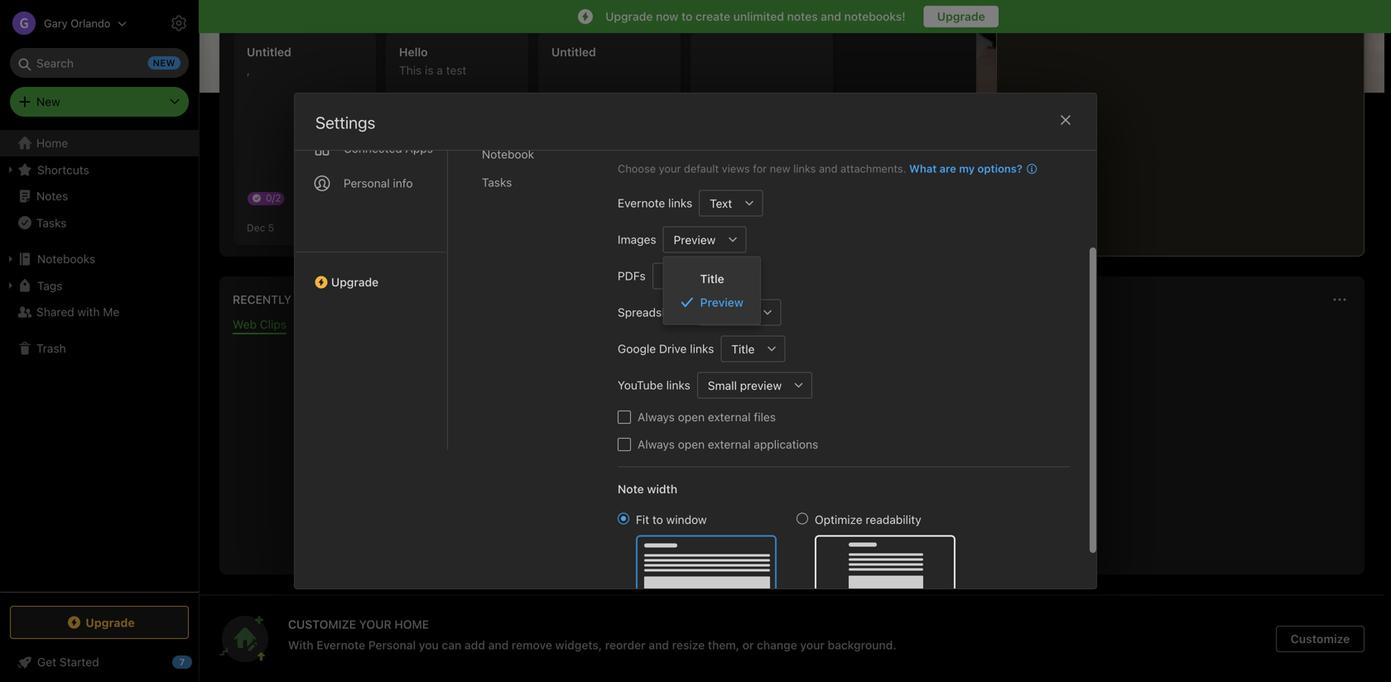 Task type: locate. For each thing, give the bounding box(es) containing it.
always right always open external applications option
[[638, 438, 675, 451]]

0 vertical spatial external
[[708, 410, 751, 424]]

1 open from the top
[[678, 410, 705, 424]]

and left resize
[[649, 639, 669, 652]]

connected apps
[[344, 142, 433, 155]]

your down links and attachments
[[659, 162, 681, 175]]

add
[[465, 639, 485, 652]]

1 vertical spatial tasks
[[36, 216, 67, 230]]

afternoon,
[[263, 50, 338, 69]]

preview down title link
[[700, 296, 744, 309]]

external up useful
[[708, 438, 751, 451]]

what are my options?
[[909, 162, 1023, 175]]

evernote down customize
[[317, 639, 365, 652]]

tasks down notes
[[36, 216, 67, 230]]

0 vertical spatial title
[[700, 272, 724, 286]]

new
[[756, 151, 780, 166], [770, 162, 791, 175]]

options?
[[978, 162, 1023, 175]]

external
[[708, 410, 751, 424], [708, 438, 751, 451]]

home
[[36, 136, 68, 150]]

expand notebooks image
[[4, 253, 17, 266]]

them,
[[708, 639, 740, 652]]

title up preview link
[[700, 272, 724, 286]]

0 vertical spatial test
[[446, 63, 467, 77]]

1 vertical spatial to
[[653, 513, 663, 527]]

0 horizontal spatial upgrade button
[[10, 606, 189, 639]]

title link
[[664, 267, 760, 291]]

evernote down choose
[[618, 196, 665, 210]]

personal
[[344, 176, 390, 190], [368, 639, 416, 652]]

settings image
[[169, 13, 189, 33]]

to right now
[[682, 10, 693, 23]]

,
[[247, 63, 250, 77]]

1 vertical spatial test
[[437, 198, 455, 209]]

for
[[753, 162, 767, 175]]

content
[[797, 494, 845, 510]]

web clips
[[233, 318, 287, 331]]

personal down your at left bottom
[[368, 639, 416, 652]]

Start writing… text field
[[1010, 1, 1363, 243]]

0 vertical spatial evernote
[[618, 196, 665, 210]]

tasks for tab list containing notebook
[[482, 176, 512, 189]]

1 always from the top
[[638, 410, 675, 424]]

1 vertical spatial external
[[708, 438, 751, 451]]

trash
[[36, 342, 66, 355]]

Choose default view option for Google Drive links field
[[721, 336, 785, 362]]

upgrade inside button
[[937, 10, 985, 23]]

1 horizontal spatial title
[[732, 342, 755, 356]]

0 horizontal spatial your
[[659, 162, 681, 175]]

customize button
[[1275, 46, 1365, 73], [1276, 626, 1365, 653]]

clip web content button
[[725, 489, 859, 517]]

notebooks
[[37, 252, 95, 266]]

option group
[[618, 511, 956, 617]]

shortcuts
[[37, 163, 89, 177]]

web.
[[877, 459, 906, 475]]

the
[[854, 459, 874, 475]]

good
[[219, 50, 259, 69]]

tags
[[37, 279, 62, 293]]

customize your home with evernote personal you can add and remove widgets, reorder and resize them, or change your background.
[[288, 618, 897, 652]]

external for files
[[708, 410, 751, 424]]

1 vertical spatial title
[[732, 342, 755, 356]]

Search text field
[[22, 48, 177, 78]]

good afternoon, gary!
[[219, 50, 381, 69]]

your
[[659, 162, 681, 175], [800, 639, 825, 652]]

evernote inside customize your home with evernote personal you can add and remove widgets, reorder and resize them, or change your background.
[[317, 639, 365, 652]]

1 vertical spatial evernote
[[317, 639, 365, 652]]

upgrade
[[606, 10, 653, 23], [937, 10, 985, 23], [331, 275, 379, 289], [86, 616, 135, 630]]

0 horizontal spatial untitled
[[247, 45, 291, 59]]

2 open from the top
[[678, 438, 705, 451]]

tasks down notebook on the left
[[482, 176, 512, 189]]

personal down connected
[[344, 176, 390, 190]]

always
[[638, 410, 675, 424], [638, 438, 675, 451]]

Choose default view option for Evernote links field
[[699, 190, 763, 217]]

0 vertical spatial upgrade button
[[295, 252, 447, 296]]

2 untitled from the left
[[552, 45, 596, 59]]

0 horizontal spatial evernote
[[317, 639, 365, 652]]

0 vertical spatial tasks
[[482, 176, 512, 189]]

choose default view option for pdfs image
[[652, 263, 757, 289]]

0 horizontal spatial to
[[653, 513, 663, 527]]

shortcuts button
[[0, 157, 198, 183]]

open
[[678, 410, 705, 424], [678, 438, 705, 451]]

5
[[268, 222, 274, 234]]

clip
[[740, 494, 764, 510]]

google
[[618, 342, 656, 356]]

close image
[[1056, 110, 1076, 130]]

your
[[359, 618, 392, 632]]

1 vertical spatial your
[[800, 639, 825, 652]]

None search field
[[22, 48, 177, 78]]

1 untitled from the left
[[247, 45, 291, 59]]

tasks inside tasks tab
[[482, 176, 512, 189]]

1 horizontal spatial upgrade button
[[295, 252, 447, 296]]

note
[[618, 482, 644, 496]]

pdfs
[[618, 269, 646, 283]]

unlimited
[[734, 10, 784, 23]]

1 vertical spatial upgrade button
[[10, 606, 189, 639]]

clip web content
[[740, 494, 845, 510]]

1 horizontal spatial untitled
[[552, 45, 596, 59]]

test
[[446, 63, 467, 77], [437, 198, 455, 209]]

open up the save
[[678, 438, 705, 451]]

tab list containing notebook
[[469, 28, 605, 450]]

text
[[710, 196, 732, 210]]

always open external applications
[[638, 438, 818, 451]]

shared
[[36, 305, 74, 319]]

tab list containing web clips
[[223, 318, 1362, 335]]

external up always open external applications
[[708, 410, 751, 424]]

wednesday,
[[1084, 54, 1148, 65]]

audio
[[446, 318, 476, 331]]

applications
[[754, 438, 818, 451]]

preview
[[674, 233, 716, 247], [700, 296, 744, 309]]

background.
[[828, 639, 897, 652]]

1 vertical spatial personal
[[368, 639, 416, 652]]

to right the fit on the bottom
[[653, 513, 663, 527]]

links
[[618, 138, 646, 152]]

create new note button
[[691, 31, 833, 245]]

links and attachments
[[618, 138, 742, 152]]

useful
[[711, 459, 748, 475]]

fit to window
[[636, 513, 707, 527]]

remove
[[512, 639, 552, 652]]

attachments.
[[841, 162, 906, 175]]

notebook
[[482, 147, 534, 161]]

1 vertical spatial open
[[678, 438, 705, 451]]

1 vertical spatial preview
[[700, 296, 744, 309]]

always for always open external applications
[[638, 438, 675, 451]]

2 always from the top
[[638, 438, 675, 451]]

links right drive
[[690, 342, 714, 356]]

preview up choose default view option for pdfs field
[[674, 233, 716, 247]]

tree
[[0, 130, 199, 591]]

tasks for tasks 'button'
[[36, 216, 67, 230]]

1 horizontal spatial tasks
[[482, 176, 512, 189]]

0 vertical spatial open
[[678, 410, 705, 424]]

save useful information from the web.
[[679, 459, 906, 475]]

1 vertical spatial always
[[638, 438, 675, 451]]

dropdown list menu
[[664, 267, 760, 314]]

links down drive
[[666, 378, 691, 392]]

open up always open external applications
[[678, 410, 705, 424]]

0 vertical spatial always
[[638, 410, 675, 424]]

youtube
[[618, 378, 663, 392]]

drive
[[659, 342, 687, 356]]

Always open external files checkbox
[[618, 411, 631, 424]]

0 vertical spatial preview
[[674, 233, 716, 247]]

your right change
[[800, 639, 825, 652]]

and right 'note'
[[819, 162, 838, 175]]

always right the always open external files 'checkbox' on the left
[[638, 410, 675, 424]]

tasks inside tasks 'button'
[[36, 216, 67, 230]]

title up the small preview button
[[732, 342, 755, 356]]

or
[[743, 639, 754, 652]]

december
[[1151, 54, 1205, 65]]

Choose default view option for PDFs field
[[652, 263, 757, 289]]

preview button
[[663, 227, 720, 253]]

test inside the hello this is a test
[[446, 63, 467, 77]]

new
[[36, 95, 60, 108]]

1 horizontal spatial to
[[682, 10, 693, 23]]

1 horizontal spatial your
[[800, 639, 825, 652]]

small
[[708, 379, 737, 392]]

untitled inside untitled button
[[552, 45, 596, 59]]

new left 'note'
[[756, 151, 780, 166]]

1 external from the top
[[708, 410, 751, 424]]

what
[[909, 162, 937, 175]]

2 external from the top
[[708, 438, 751, 451]]

tab list
[[295, 12, 448, 450], [469, 28, 605, 450], [223, 318, 1362, 335]]

0 horizontal spatial tasks
[[36, 216, 67, 230]]

0 horizontal spatial title
[[700, 272, 724, 286]]



Task type: vqa. For each thing, say whether or not it's contained in the screenshot.
SAVE USEFUL INFORMATION FROM THE WEB.
yes



Task type: describe. For each thing, give the bounding box(es) containing it.
from
[[823, 459, 851, 475]]

and right notes
[[821, 10, 841, 23]]

your inside customize your home with evernote personal you can add and remove widgets, reorder and resize them, or change your background.
[[800, 639, 825, 652]]

information
[[751, 459, 819, 475]]

links right for
[[794, 162, 816, 175]]

open for always open external files
[[678, 410, 705, 424]]

untitled ,
[[247, 45, 291, 77]]

small preview button
[[697, 372, 786, 399]]

Optimize readability radio
[[797, 513, 808, 525]]

create
[[715, 151, 753, 166]]

0/2
[[266, 192, 281, 204]]

is
[[425, 63, 434, 77]]

and right add
[[488, 639, 509, 652]]

files
[[754, 410, 776, 424]]

option group containing fit to window
[[618, 511, 956, 617]]

0 vertical spatial your
[[659, 162, 681, 175]]

untitled button
[[538, 31, 681, 245]]

audio tab
[[446, 318, 476, 335]]

Always open external applications checkbox
[[618, 438, 631, 451]]

attachments
[[673, 138, 742, 152]]

title inside button
[[732, 342, 755, 356]]

expand tags image
[[4, 279, 17, 292]]

personal info
[[344, 176, 413, 190]]

gary!
[[342, 50, 381, 69]]

shared with me
[[36, 305, 119, 319]]

home
[[395, 618, 429, 632]]

preview inside preview button
[[674, 233, 716, 247]]

recently captured
[[233, 293, 357, 306]]

recently
[[233, 293, 292, 306]]

untitled for untitled ,
[[247, 45, 291, 59]]

with
[[77, 305, 100, 319]]

clips
[[260, 318, 287, 331]]

dec 5
[[247, 222, 274, 234]]

now
[[656, 10, 679, 23]]

tab list for note width
[[469, 28, 605, 450]]

widgets,
[[555, 639, 602, 652]]

and right links
[[650, 138, 670, 152]]

Choose default view option for Images field
[[663, 227, 746, 253]]

small preview
[[708, 379, 782, 392]]

new button
[[10, 87, 189, 117]]

recently captured button
[[229, 290, 357, 310]]

notes link
[[0, 183, 198, 210]]

notes
[[36, 189, 68, 203]]

shared with me link
[[0, 299, 198, 325]]

upgrade now to create unlimited notes and notebooks!
[[606, 10, 906, 23]]

2023
[[1224, 54, 1248, 65]]

tasks button
[[0, 210, 198, 236]]

choose your default views for new links and attachments.
[[618, 162, 906, 175]]

new right for
[[770, 162, 791, 175]]

trash link
[[0, 335, 198, 362]]

tags button
[[0, 272, 198, 299]]

connected
[[344, 142, 402, 155]]

untitled for untitled
[[552, 45, 596, 59]]

0 vertical spatial customize button
[[1275, 46, 1365, 73]]

spreadsheets
[[618, 306, 692, 319]]

always for always open external files
[[638, 410, 675, 424]]

note
[[783, 151, 809, 166]]

title inside dropdown list menu
[[700, 272, 724, 286]]

0 vertical spatial customize
[[1304, 53, 1358, 65]]

1 vertical spatial customize
[[1291, 632, 1350, 646]]

personal inside customize your home with evernote personal you can add and remove widgets, reorder and resize them, or change your background.
[[368, 639, 416, 652]]

readability
[[866, 513, 922, 527]]

wednesday, december 13, 2023
[[1084, 54, 1248, 65]]

images
[[618, 233, 656, 246]]

can
[[442, 639, 462, 652]]

title button
[[721, 336, 759, 362]]

always open external files
[[638, 410, 776, 424]]

Choose default view option for Spreadsheets field
[[698, 299, 782, 326]]

text button
[[699, 190, 737, 217]]

settings
[[316, 113, 375, 132]]

0 vertical spatial to
[[682, 10, 693, 23]]

notebooks link
[[0, 246, 198, 272]]

web
[[767, 494, 793, 510]]

you
[[419, 639, 439, 652]]

default
[[684, 162, 719, 175]]

new inside button
[[756, 151, 780, 166]]

dec
[[247, 222, 265, 234]]

1 horizontal spatial evernote
[[618, 196, 665, 210]]

note width
[[618, 482, 678, 496]]

notebook tab
[[469, 141, 591, 168]]

13,
[[1208, 54, 1221, 65]]

width
[[647, 482, 678, 496]]

tab list containing connected apps
[[295, 12, 448, 450]]

Choose default view option for YouTube links field
[[697, 372, 813, 399]]

fit
[[636, 513, 649, 527]]

captured
[[295, 293, 357, 306]]

web clips tab
[[233, 318, 287, 335]]

a
[[437, 63, 443, 77]]

tab list for save useful information from the web.
[[223, 318, 1362, 335]]

preview
[[740, 379, 782, 392]]

preview inside preview link
[[700, 296, 744, 309]]

create new note
[[715, 151, 809, 166]]

me
[[103, 305, 119, 319]]

tasks tab
[[469, 169, 591, 196]]

change
[[757, 639, 797, 652]]

google drive links
[[618, 342, 714, 356]]

hello
[[399, 45, 428, 59]]

links left text button
[[668, 196, 693, 210]]

preview link
[[664, 291, 760, 314]]

customize
[[288, 618, 356, 632]]

window
[[666, 513, 707, 527]]

are
[[940, 162, 956, 175]]

info
[[393, 176, 413, 190]]

this
[[399, 63, 422, 77]]

apps
[[406, 142, 433, 155]]

open for always open external applications
[[678, 438, 705, 451]]

0 vertical spatial personal
[[344, 176, 390, 190]]

tree containing home
[[0, 130, 199, 591]]

1 vertical spatial customize button
[[1276, 626, 1365, 653]]

reorder
[[605, 639, 646, 652]]

create
[[696, 10, 731, 23]]

notes
[[787, 10, 818, 23]]

resize
[[672, 639, 705, 652]]

Fit to window radio
[[618, 513, 629, 525]]

choose
[[618, 162, 656, 175]]

web
[[233, 318, 257, 331]]

optimize readability
[[815, 513, 922, 527]]

external for applications
[[708, 438, 751, 451]]



